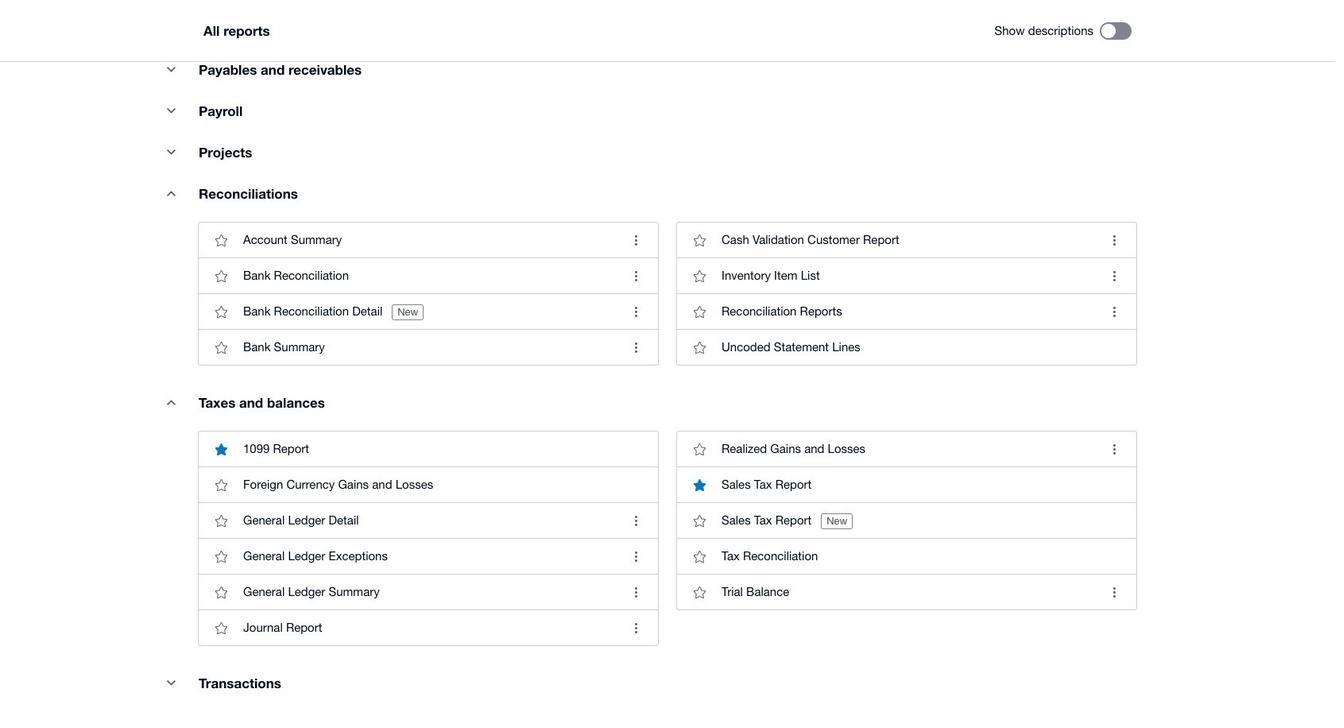 Task type: locate. For each thing, give the bounding box(es) containing it.
2 vertical spatial more options image
[[1098, 576, 1130, 608]]

0 vertical spatial more options image
[[1098, 224, 1130, 256]]

2 more options image from the top
[[1098, 296, 1130, 328]]

1 vertical spatial expand report group image
[[155, 386, 187, 418]]

0 vertical spatial expand report group image
[[155, 177, 187, 209]]

0 vertical spatial collapse report group image
[[155, 95, 187, 127]]

1 vertical spatial more options image
[[1098, 433, 1130, 465]]

2 expand report group image from the top
[[155, 386, 187, 418]]

2 more options image from the top
[[1098, 433, 1130, 465]]

expand report group image
[[155, 177, 187, 209], [155, 386, 187, 418]]

1 collapse report group image from the top
[[155, 53, 187, 85]]

expand report group image for 5th favorite icon from the bottom of the page
[[155, 177, 187, 209]]

1 vertical spatial collapse report group image
[[155, 667, 187, 699]]

more options image
[[1098, 224, 1130, 256], [1098, 296, 1130, 328]]

more options image
[[1098, 260, 1130, 292], [1098, 433, 1130, 465], [1098, 576, 1130, 608]]

0 vertical spatial collapse report group image
[[155, 53, 187, 85]]

favorite image
[[205, 260, 237, 292], [205, 332, 237, 363], [205, 505, 237, 537], [205, 612, 237, 644]]

3 favorite image from the top
[[205, 469, 237, 501]]

collapse report group image
[[155, 53, 187, 85], [155, 667, 187, 699]]

expand report group image for remove favorite icon
[[155, 386, 187, 418]]

2 favorite image from the top
[[205, 332, 237, 363]]

1 expand report group image from the top
[[155, 177, 187, 209]]

favorite image
[[205, 224, 237, 256], [205, 296, 237, 328], [205, 469, 237, 501], [205, 541, 237, 572], [205, 576, 237, 608]]

1 vertical spatial more options image
[[1098, 296, 1130, 328]]

0 vertical spatial more options image
[[1098, 260, 1130, 292]]

3 more options image from the top
[[1098, 576, 1130, 608]]

remove favorite image
[[205, 433, 237, 465]]

1 vertical spatial collapse report group image
[[155, 136, 187, 168]]

2 collapse report group image from the top
[[155, 136, 187, 168]]

1 favorite image from the top
[[205, 260, 237, 292]]

1 more options image from the top
[[1098, 224, 1130, 256]]

collapse report group image
[[155, 95, 187, 127], [155, 136, 187, 168]]



Task type: vqa. For each thing, say whether or not it's contained in the screenshot.
second More Options icon
yes



Task type: describe. For each thing, give the bounding box(es) containing it.
4 favorite image from the top
[[205, 541, 237, 572]]

2 collapse report group image from the top
[[155, 667, 187, 699]]

4 favorite image from the top
[[205, 612, 237, 644]]

1 favorite image from the top
[[205, 224, 237, 256]]

1 collapse report group image from the top
[[155, 95, 187, 127]]

1 more options image from the top
[[1098, 260, 1130, 292]]

5 favorite image from the top
[[205, 576, 237, 608]]

2 favorite image from the top
[[205, 296, 237, 328]]

3 favorite image from the top
[[205, 505, 237, 537]]



